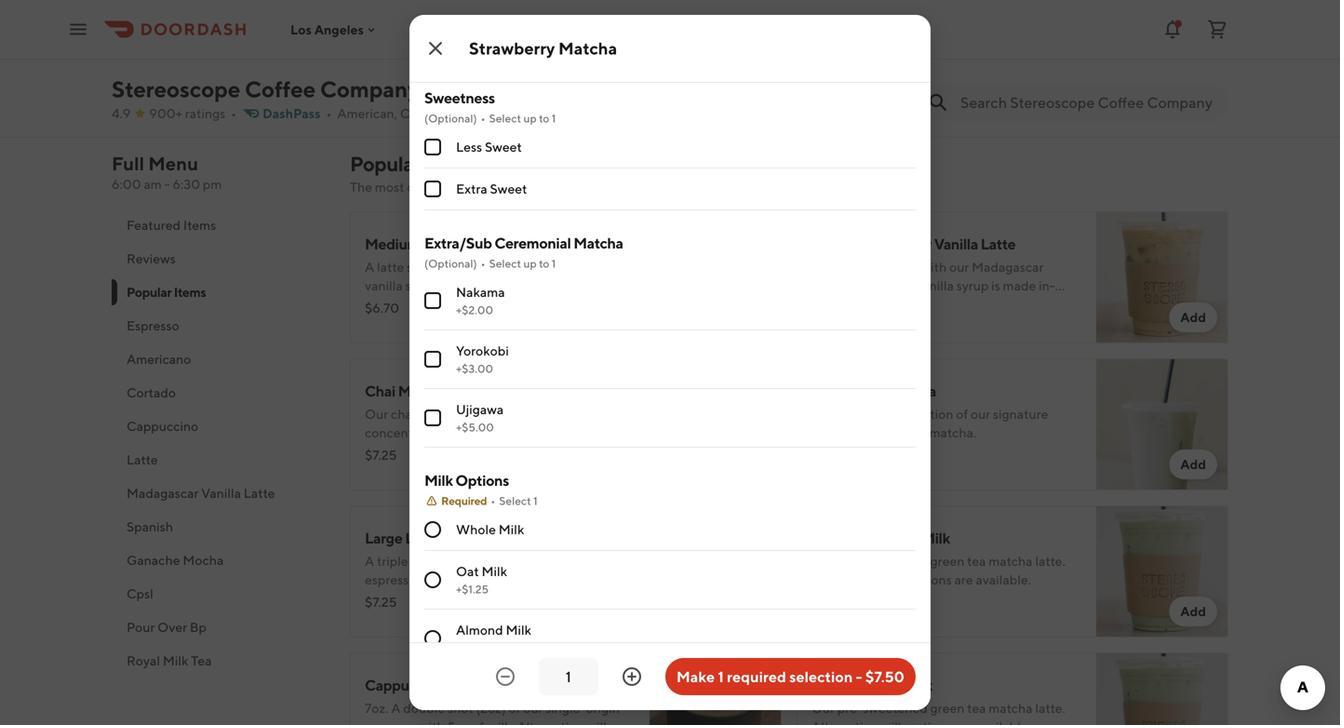 Task type: vqa. For each thing, say whether or not it's contained in the screenshot.
fee within the 21 min $0.99 delivery fee
no



Task type: describe. For each thing, give the bounding box(es) containing it.
american,
[[337, 106, 398, 121]]

tea for large
[[968, 701, 987, 716]]

featured items
[[127, 217, 216, 233]]

close strawberry matcha image
[[425, 37, 447, 60]]

of down the (2oz)
[[472, 719, 484, 725]]

of inside strawberry matcha a delicious combination of our signature strawberry milk and matcha. $7.50
[[957, 406, 969, 422]]

1.6
[[495, 106, 511, 121]]

3/19/22 • doordash order
[[357, 43, 489, 56]]

and inside strawberry matcha a delicious combination of our signature strawberry milk and matcha. $7.50
[[905, 425, 927, 440]]

coffee for stereoscope
[[245, 76, 316, 102]]

featured
[[127, 217, 181, 233]]

• inside extra/sub ceremonial matcha (optional) • select up to 1
[[481, 257, 486, 270]]

none checkbox inside extra/sub ceremonial matcha 'group'
[[425, 410, 441, 426]]

up inside sweetness (optional) • select up to 1
[[524, 112, 537, 125]]

with up vanilla
[[365, 444, 391, 459]]

medium for medium matcha milk our pre-sweetened green tea matcha latte. alternative milk options are available. $6.50
[[812, 529, 867, 547]]

latte. for large
[[1036, 701, 1066, 716]]

angeles
[[314, 22, 364, 37]]

off
[[600, 425, 617, 440]]

milk. inside 'large latte a triple shot (3 oz.) of our single-origin espresso with milk. alternative milk options are available.'
[[448, 572, 475, 588]]

milk options group
[[425, 470, 916, 725]]

claudia g
[[321, 7, 380, 25]]

+$5.00
[[456, 421, 494, 434]]

items for popular items the most commonly ordered items and dishes from this store
[[424, 152, 475, 176]]

Item Search search field
[[961, 92, 1214, 113]]

5oz
[[448, 719, 470, 725]]

(2oz)
[[476, 701, 506, 716]]

2 horizontal spatial chai
[[579, 406, 604, 422]]

matcha for large
[[989, 701, 1033, 716]]

a for large latte
[[365, 554, 375, 569]]

stereoscope coffee company
[[112, 76, 419, 102]]

and inside "popular items the most commonly ordered items and dishes from this store"
[[556, 179, 579, 195]]

shop
[[444, 106, 475, 121]]

7oz.
[[365, 701, 389, 716]]

large latte a triple shot (3 oz.) of our single-origin espresso with milk. alternative milk options are available.
[[365, 529, 618, 606]]

cappuccino button
[[112, 410, 328, 443]]

vanilla inside button
[[201, 486, 241, 501]]

medium matcha milk our pre-sweetened green tea matcha latte. alternative milk options are available. $6.50
[[812, 529, 1066, 610]]

tea for medium
[[968, 554, 987, 569]]

milk inside the chai milk our chai latte is made with premium chai tea concentrate from dona chai and topped off with milk and our housemade madagascar vanilla syrup.
[[398, 382, 427, 400]]

are for medium
[[955, 572, 974, 588]]

dishes
[[581, 179, 619, 195]]

extra sweet
[[456, 181, 527, 196]]

royal milk tea
[[127, 653, 212, 669]]

900+
[[149, 106, 183, 121]]

milk inside the chai milk our chai latte is made with premium chai tea concentrate from dona chai and topped off with milk and our housemade madagascar vanilla syrup.
[[393, 444, 418, 459]]

alternative inside medium matcha milk our pre-sweetened green tea matcha latte. alternative milk options are available. $6.50
[[812, 572, 878, 588]]

full menu 6:00 am - 6:30 pm
[[112, 153, 222, 192]]

are for large
[[955, 719, 974, 725]]

a inside 'cappuccino 7oz. a double shot (2oz) of our single-origin espresso with 5oz of milk. alternative mil'
[[391, 701, 401, 716]]

• inside milk options group
[[491, 494, 496, 507]]

open menu image
[[67, 18, 89, 41]]

order
[[459, 43, 489, 56]]

with inside 'large latte a triple shot (3 oz.) of our single-origin espresso with milk. alternative milk options are available.'
[[419, 572, 445, 588]]

to inside extra/sub ceremonial matcha (optional) • select up to 1
[[539, 257, 550, 270]]

from inside "popular items the most commonly ordered items and dishes from this store"
[[621, 179, 649, 195]]

latte
[[418, 406, 445, 422]]

delicious
[[824, 406, 877, 422]]

extra/sub
[[425, 234, 492, 252]]

matcha.
[[930, 425, 977, 440]]

0 horizontal spatial chai
[[391, 406, 416, 422]]

(optional) inside extra/sub ceremonial matcha (optional) • select up to 1
[[425, 257, 477, 270]]

single- inside 'cappuccino 7oz. a double shot (2oz) of our single-origin espresso with 5oz of milk. alternative mil'
[[546, 701, 586, 716]]

strawberry matcha dialog
[[410, 0, 931, 725]]

large latte image
[[650, 506, 782, 638]]

required
[[441, 494, 487, 507]]

strawberry
[[812, 425, 875, 440]]

shot for large
[[411, 554, 437, 569]]

sweet for less sweet
[[485, 139, 522, 155]]

milk inside strawberry matcha a delicious combination of our signature strawberry milk and matcha. $7.50
[[878, 425, 902, 440]]

extra/sub ceremonial matcha group
[[425, 233, 916, 448]]

made
[[460, 406, 493, 422]]

cpsl button
[[112, 577, 328, 611]]

latte. for medium
[[1036, 554, 1066, 569]]

alternative inside 'large latte a triple shot (3 oz.) of our single-origin espresso with milk. alternative milk options are available.'
[[478, 572, 544, 588]]

large for large matcha milk our pre-sweetened green tea matcha latte. alternative milk options are available.
[[812, 676, 850, 694]]

madagascar inside button
[[127, 486, 199, 501]]

r for rebecca k
[[584, 6, 596, 26]]

our inside 'large latte a triple shot (3 oz.) of our single-origin espresso with milk. alternative milk options are available.'
[[492, 554, 512, 569]]

los angeles button
[[291, 22, 379, 37]]

Current quantity is 1 number field
[[550, 667, 587, 687]]

oat milk +$1.25
[[456, 564, 508, 596]]

over
[[158, 620, 187, 635]]

combination
[[879, 406, 954, 422]]

make
[[677, 668, 715, 686]]

of inside 'large latte a triple shot (3 oz.) of our single-origin espresso with milk. alternative milk options are available.'
[[478, 554, 490, 569]]

milk inside large matcha milk our pre-sweetened green tea matcha latte. alternative milk options are available.
[[905, 676, 933, 694]]

and up syrup.
[[421, 444, 443, 459]]

milk inside large matcha milk our pre-sweetened green tea matcha latte. alternative milk options are available.
[[881, 719, 905, 725]]

rebecca
[[615, 7, 673, 25]]

ujigawa +$5.00
[[456, 402, 504, 434]]

up inside extra/sub ceremonial matcha (optional) • select up to 1
[[524, 257, 537, 270]]

los
[[291, 22, 312, 37]]

large madagascar vanilla latte
[[812, 235, 1016, 253]]

large madagascar vanilla latte image
[[1097, 211, 1229, 344]]

ratings
[[185, 106, 226, 121]]

mocha for ganache mocha latte
[[997, 100, 1037, 115]]

ceremonial
[[495, 234, 571, 252]]

matcha inside extra/sub ceremonial matcha (optional) • select up to 1
[[574, 234, 624, 252]]

s
[[945, 7, 954, 25]]

1 inside sweetness (optional) • select up to 1
[[552, 112, 556, 125]]

whole milk
[[456, 522, 525, 537]]

yorokobi
[[456, 343, 509, 358]]

add for medium matcha milk
[[1181, 604, 1207, 619]]

extra
[[456, 181, 488, 196]]

madagascar vanilla latte
[[127, 486, 275, 501]]

0 items, open order cart image
[[1207, 18, 1229, 41]]

los angeles
[[291, 22, 364, 37]]

cappuccino image
[[650, 653, 782, 725]]

medium madagascar vanilla latte
[[365, 235, 587, 253]]

pre- for large
[[838, 701, 863, 716]]

notification bell image
[[1162, 18, 1184, 41]]

sweetened for medium
[[863, 554, 928, 569]]

popular items
[[127, 284, 206, 300]]

decrease quantity by 1 image
[[494, 666, 517, 688]]

nakama +$2.00
[[456, 284, 505, 317]]

6:30
[[173, 176, 200, 192]]

strawberry matcha
[[469, 38, 618, 58]]

of right the (2oz)
[[509, 701, 521, 716]]

matcha for medium matcha milk our pre-sweetened green tea matcha latte. alternative milk options are available. $6.50
[[870, 529, 919, 547]]

make 1 required selection - $7.50
[[677, 668, 905, 686]]

pour
[[127, 620, 155, 635]]

sweetness
[[425, 89, 495, 107]]

sweetness group
[[425, 88, 916, 210]]

our inside the chai milk our chai latte is made with premium chai tea concentrate from dona chai and topped off with milk and our housemade madagascar vanilla syrup.
[[446, 444, 466, 459]]

extra/sub ceremonial matcha (optional) • select up to 1
[[425, 234, 624, 270]]

1 inside button
[[718, 668, 724, 686]]

ganache mocha latte button
[[943, 99, 1070, 117]]

1 inside milk options group
[[534, 494, 538, 507]]

items for featured items
[[183, 217, 216, 233]]

4.9
[[112, 106, 131, 121]]

doordash
[[406, 43, 457, 56]]

most
[[375, 179, 405, 195]]

6:00
[[112, 176, 141, 192]]

matcha for medium
[[989, 554, 1033, 569]]

ganache for ganache mocha
[[127, 553, 180, 568]]

milk. inside 'cappuccino 7oz. a double shot (2oz) of our single-origin espresso with 5oz of milk. alternative mil'
[[487, 719, 515, 725]]

alternative inside 'cappuccino 7oz. a double shot (2oz) of our single-origin espresso with 5oz of milk. alternative mil'
[[517, 719, 583, 725]]

strawberry matcha a delicious combination of our signature strawberry milk and matcha. $7.50
[[812, 382, 1049, 463]]

1 horizontal spatial chai
[[502, 425, 527, 440]]

claudia
[[321, 7, 368, 25]]

cappuccino 7oz. a double shot (2oz) of our single-origin espresso with 5oz of milk. alternative mil
[[365, 676, 620, 725]]

americano button
[[112, 343, 328, 376]]

triple
[[377, 554, 408, 569]]

rebecca k
[[615, 7, 686, 25]]

available. for large
[[976, 719, 1032, 725]]

mocha for ganache mocha
[[183, 553, 224, 568]]

am
[[144, 176, 162, 192]]

strawberry matcha image
[[1097, 358, 1229, 491]]

pre- for medium
[[838, 554, 863, 569]]

Extra Sweet checkbox
[[425, 181, 441, 197]]

topped
[[555, 425, 598, 440]]

selection
[[790, 668, 853, 686]]

add for strawberry matcha
[[1181, 457, 1207, 472]]

green for medium
[[931, 554, 965, 569]]

rose
[[910, 7, 943, 25]]

single- inside 'large latte a triple shot (3 oz.) of our single-origin espresso with milk. alternative milk options are available.'
[[515, 554, 555, 569]]

dona
[[470, 425, 500, 440]]

add button for large madagascar vanilla latte
[[1170, 303, 1218, 332]]

ordered
[[472, 179, 519, 195]]

american, coffee shop • 1.6 mi
[[337, 106, 528, 121]]

green for large
[[931, 701, 965, 716]]

espresso inside 'cappuccino 7oz. a double shot (2oz) of our single-origin espresso with 5oz of milk. alternative mil'
[[365, 719, 417, 725]]

shot for cappuccino
[[448, 701, 474, 716]]

$7.50 inside the make 1 required selection - $7.50 button
[[866, 668, 905, 686]]

k
[[676, 7, 686, 25]]

commonly
[[407, 179, 469, 195]]

items for popular items
[[174, 284, 206, 300]]

$7.25 for chai
[[365, 447, 397, 463]]

increase quantity by 1 image
[[621, 666, 643, 688]]



Task type: locate. For each thing, give the bounding box(es) containing it.
store
[[676, 179, 706, 195]]

0 vertical spatial popular
[[350, 152, 421, 176]]

from left 'this'
[[621, 179, 649, 195]]

our for medium
[[812, 554, 835, 569]]

make 1 required selection - $7.50 button
[[666, 658, 916, 696]]

ujigawa
[[456, 402, 504, 417]]

1 r from the left
[[584, 6, 596, 26]]

• select 1
[[491, 494, 538, 507]]

up right '1.6'
[[524, 112, 537, 125]]

1 vertical spatial origin
[[586, 701, 620, 716]]

pre- up $6.50 at the bottom right of page
[[838, 554, 863, 569]]

1 vertical spatial medium
[[812, 529, 867, 547]]

strawberry for strawberry matcha
[[469, 38, 555, 58]]

1 right make
[[718, 668, 724, 686]]

0 vertical spatial large
[[812, 235, 850, 253]]

1 vertical spatial are
[[365, 591, 384, 606]]

1 vertical spatial sweetened
[[863, 701, 928, 716]]

matcha for strawberry matcha
[[559, 38, 618, 58]]

milk inside royal milk tea button
[[163, 653, 188, 669]]

green inside medium matcha milk our pre-sweetened green tea matcha latte. alternative milk options are available. $6.50
[[931, 554, 965, 569]]

0 vertical spatial $7.25
[[365, 447, 397, 463]]

options inside medium matcha milk our pre-sweetened green tea matcha latte. alternative milk options are available. $6.50
[[908, 572, 952, 588]]

1 horizontal spatial shot
[[448, 701, 474, 716]]

large matcha milk our pre-sweetened green tea matcha latte. alternative milk options are available.
[[812, 676, 1066, 725]]

1 horizontal spatial cappuccino
[[365, 676, 445, 694]]

medium for medium madagascar vanilla latte
[[365, 235, 420, 253]]

strawberry inside strawberry matcha a delicious combination of our signature strawberry milk and matcha. $7.50
[[812, 382, 884, 400]]

0 horizontal spatial r
[[584, 6, 596, 26]]

$7.50
[[812, 447, 846, 463], [866, 668, 905, 686]]

of up matcha.
[[957, 406, 969, 422]]

1 $7.25 from the top
[[365, 447, 397, 463]]

popular for popular items
[[127, 284, 172, 300]]

options for large
[[908, 719, 952, 725]]

company
[[320, 76, 419, 102]]

1 vertical spatial ganache
[[127, 553, 180, 568]]

almond
[[456, 622, 503, 638]]

0 vertical spatial mocha
[[997, 100, 1037, 115]]

2 latte. from the top
[[1036, 701, 1066, 716]]

1 espresso from the top
[[365, 572, 417, 588]]

cortado button
[[112, 376, 328, 410]]

1 horizontal spatial strawberry
[[812, 382, 884, 400]]

ganache mocha latte
[[943, 100, 1070, 115]]

0 vertical spatial matcha
[[989, 554, 1033, 569]]

0 vertical spatial are
[[955, 572, 974, 588]]

2 vertical spatial available.
[[976, 719, 1032, 725]]

milk.
[[448, 572, 475, 588], [487, 719, 515, 725]]

2 espresso from the top
[[365, 719, 417, 725]]

matcha inside medium matcha milk our pre-sweetened green tea matcha latte. alternative milk options are available. $6.50
[[989, 554, 1033, 569]]

milk options
[[425, 472, 509, 489]]

vanilla
[[365, 462, 403, 478]]

1 inside extra/sub ceremonial matcha (optional) • select up to 1
[[552, 257, 556, 270]]

1 +$1.25 from the top
[[456, 583, 489, 596]]

1 vertical spatial strawberry
[[812, 382, 884, 400]]

spanish
[[127, 519, 173, 534]]

our down chai
[[365, 406, 388, 422]]

2 vertical spatial items
[[174, 284, 206, 300]]

strawberry up delicious
[[812, 382, 884, 400]]

milk. down the (2oz)
[[487, 719, 515, 725]]

1 vertical spatial a
[[365, 554, 375, 569]]

medium
[[365, 235, 420, 253], [812, 529, 867, 547]]

matcha inside strawberry matcha a delicious combination of our signature strawberry milk and matcha. $7.50
[[887, 382, 937, 400]]

alternative down whole milk
[[478, 572, 544, 588]]

items inside button
[[183, 217, 216, 233]]

1 vertical spatial shot
[[448, 701, 474, 716]]

a up strawberry
[[812, 406, 821, 422]]

1 vertical spatial select
[[489, 257, 522, 270]]

0 vertical spatial strawberry
[[469, 38, 555, 58]]

origin down current quantity is 1 number field
[[586, 701, 620, 716]]

0 horizontal spatial strawberry
[[469, 38, 555, 58]]

matcha
[[989, 554, 1033, 569], [989, 701, 1033, 716]]

select down ceremonial
[[489, 257, 522, 270]]

2 up from the top
[[524, 257, 537, 270]]

are inside large matcha milk our pre-sweetened green tea matcha latte. alternative milk options are available.
[[955, 719, 974, 725]]

2 sweetened from the top
[[863, 701, 928, 716]]

green
[[931, 554, 965, 569], [931, 701, 965, 716]]

1 vertical spatial +$1.25
[[456, 642, 489, 655]]

1 vertical spatial -
[[856, 668, 863, 686]]

milk
[[878, 425, 902, 440], [393, 444, 418, 459], [547, 572, 571, 588], [881, 572, 905, 588], [881, 719, 905, 725]]

0 horizontal spatial ganache
[[127, 553, 180, 568]]

select
[[489, 112, 522, 125], [489, 257, 522, 270], [499, 494, 531, 507]]

0 vertical spatial shot
[[411, 554, 437, 569]]

our for large
[[812, 701, 835, 716]]

1 horizontal spatial a
[[391, 701, 401, 716]]

1 green from the top
[[931, 554, 965, 569]]

a inside strawberry matcha a delicious combination of our signature strawberry milk and matcha. $7.50
[[812, 406, 821, 422]]

0 horizontal spatial shot
[[411, 554, 437, 569]]

1 down "housemade"
[[534, 494, 538, 507]]

mocha inside ganache mocha button
[[183, 553, 224, 568]]

1 vertical spatial items
[[183, 217, 216, 233]]

our right the (2oz)
[[524, 701, 543, 716]]

0 vertical spatial (optional)
[[425, 112, 477, 125]]

+$1.25 down the oat
[[456, 583, 489, 596]]

ganache down "spanish" at bottom left
[[127, 553, 180, 568]]

$7.50 down strawberry
[[812, 447, 846, 463]]

chai up concentrate
[[391, 406, 416, 422]]

0 horizontal spatial popular
[[127, 284, 172, 300]]

single- down whole milk
[[515, 554, 555, 569]]

popular up most
[[350, 152, 421, 176]]

chai up topped
[[579, 406, 604, 422]]

latte. inside medium matcha milk our pre-sweetened green tea matcha latte. alternative milk options are available. $6.50
[[1036, 554, 1066, 569]]

1 vertical spatial to
[[539, 257, 550, 270]]

1 vertical spatial cappuccino
[[365, 676, 445, 694]]

2 vertical spatial our
[[812, 701, 835, 716]]

milk inside medium matcha milk our pre-sweetened green tea matcha latte. alternative milk options are available. $6.50
[[881, 572, 905, 588]]

oat
[[456, 564, 479, 579]]

pre-
[[838, 554, 863, 569], [838, 701, 863, 716]]

matcha inside large matcha milk our pre-sweetened green tea matcha latte. alternative milk options are available.
[[989, 701, 1033, 716]]

0 vertical spatial single-
[[515, 554, 555, 569]]

options
[[456, 472, 509, 489]]

up
[[524, 112, 537, 125], [524, 257, 537, 270]]

large
[[812, 235, 850, 253], [365, 529, 403, 547], [812, 676, 850, 694]]

(optional) down extra/sub
[[425, 257, 477, 270]]

large inside large matcha milk our pre-sweetened green tea matcha latte. alternative milk options are available.
[[812, 676, 850, 694]]

popular items the most commonly ordered items and dishes from this store
[[350, 152, 706, 195]]

1 horizontal spatial r
[[879, 6, 890, 26]]

1 horizontal spatial popular
[[350, 152, 421, 176]]

cappuccino inside cappuccino button
[[127, 419, 199, 434]]

items inside "popular items the most commonly ordered items and dishes from this store"
[[424, 152, 475, 176]]

are inside medium matcha milk our pre-sweetened green tea matcha latte. alternative milk options are available. $6.50
[[955, 572, 974, 588]]

900+ ratings •
[[149, 106, 237, 121]]

1 horizontal spatial $7.50
[[866, 668, 905, 686]]

large matcha milk image
[[1097, 653, 1229, 725]]

$7.25 down concentrate
[[365, 447, 397, 463]]

are inside 'large latte a triple shot (3 oz.) of our single-origin espresso with milk. alternative milk options are available.'
[[365, 591, 384, 606]]

pre- inside large matcha milk our pre-sweetened green tea matcha latte. alternative milk options are available.
[[838, 701, 863, 716]]

2 green from the top
[[931, 701, 965, 716]]

cappuccino for cappuccino
[[127, 419, 199, 434]]

rose s
[[910, 7, 954, 25]]

options inside 'large latte a triple shot (3 oz.) of our single-origin espresso with milk. alternative milk options are available.'
[[574, 572, 618, 588]]

reviews button
[[112, 242, 328, 276]]

medium down most
[[365, 235, 420, 253]]

milk
[[398, 382, 427, 400], [425, 472, 453, 489], [499, 522, 525, 537], [922, 529, 951, 547], [482, 564, 508, 579], [506, 622, 532, 638], [163, 653, 188, 669], [905, 676, 933, 694]]

1 matcha from the top
[[989, 554, 1033, 569]]

our down +$5.00
[[446, 444, 466, 459]]

alternative down current quantity is 1 number field
[[517, 719, 583, 725]]

0 vertical spatial $7.50
[[812, 447, 846, 463]]

0 vertical spatial a
[[812, 406, 821, 422]]

0 vertical spatial +$1.25
[[456, 583, 489, 596]]

coffee up 'dashpass'
[[245, 76, 316, 102]]

tea inside medium matcha milk our pre-sweetened green tea matcha latte. alternative milk options are available. $6.50
[[968, 554, 987, 569]]

pre- down selection
[[838, 701, 863, 716]]

1 horizontal spatial ganache
[[943, 100, 995, 115]]

bp
[[190, 620, 207, 635]]

0 horizontal spatial -
[[164, 176, 170, 192]]

1 horizontal spatial mocha
[[997, 100, 1037, 115]]

a
[[812, 406, 821, 422], [365, 554, 375, 569], [391, 701, 401, 716]]

1 vertical spatial popular
[[127, 284, 172, 300]]

from down the is
[[439, 425, 467, 440]]

options
[[574, 572, 618, 588], [908, 572, 952, 588], [908, 719, 952, 725]]

reviews
[[127, 251, 176, 266]]

+$1.25 for oat
[[456, 583, 489, 596]]

- for menu
[[164, 176, 170, 192]]

0 horizontal spatial $7.50
[[812, 447, 846, 463]]

• inside sweetness (optional) • select up to 1
[[481, 112, 486, 125]]

our inside the chai milk our chai latte is made with premium chai tea concentrate from dona chai and topped off with milk and our housemade madagascar vanilla syrup.
[[365, 406, 388, 422]]

to down ceremonial
[[539, 257, 550, 270]]

espresso down 7oz.
[[365, 719, 417, 725]]

to right mi
[[539, 112, 550, 125]]

sweetened
[[863, 554, 928, 569], [863, 701, 928, 716]]

0 vertical spatial up
[[524, 112, 537, 125]]

ganache mocha
[[127, 553, 224, 568]]

items up reviews button at the left top of the page
[[183, 217, 216, 233]]

0 vertical spatial coffee
[[245, 76, 316, 102]]

- right am
[[164, 176, 170, 192]]

1 down ceremonial
[[552, 257, 556, 270]]

0 vertical spatial -
[[164, 176, 170, 192]]

coffee up less sweet option
[[400, 106, 441, 121]]

large inside 'large latte a triple shot (3 oz.) of our single-origin espresso with milk. alternative milk options are available.'
[[365, 529, 403, 547]]

royal milk tea button
[[112, 644, 328, 678]]

None checkbox
[[425, 292, 441, 309], [425, 351, 441, 368], [425, 292, 441, 309], [425, 351, 441, 368]]

None radio
[[425, 572, 441, 588]]

select inside extra/sub ceremonial matcha (optional) • select up to 1
[[489, 257, 522, 270]]

1 vertical spatial up
[[524, 257, 537, 270]]

1 vertical spatial available.
[[386, 591, 442, 606]]

2 r from the left
[[879, 6, 890, 26]]

1 vertical spatial mocha
[[183, 553, 224, 568]]

cappuccino for cappuccino 7oz. a double shot (2oz) of our single-origin espresso with 5oz of milk. alternative mil
[[365, 676, 445, 694]]

latte.
[[1036, 554, 1066, 569], [1036, 701, 1066, 716]]

- inside full menu 6:00 am - 6:30 pm
[[164, 176, 170, 192]]

cappuccino down the cortado
[[127, 419, 199, 434]]

0 horizontal spatial vanilla
[[201, 486, 241, 501]]

add for large latte
[[734, 604, 760, 619]]

r left "rebecca"
[[584, 6, 596, 26]]

0 vertical spatial items
[[424, 152, 475, 176]]

1 vertical spatial coffee
[[400, 106, 441, 121]]

cappuccino up the double
[[365, 676, 445, 694]]

ganache mocha button
[[112, 544, 328, 577]]

ganache for ganache mocha latte
[[943, 100, 995, 115]]

cortado
[[127, 385, 176, 400]]

ganache
[[943, 100, 995, 115], [127, 553, 180, 568]]

1 vertical spatial sweet
[[490, 181, 527, 196]]

+$1.25 inside oat milk +$1.25
[[456, 583, 489, 596]]

0 horizontal spatial cappuccino
[[127, 419, 199, 434]]

menu
[[148, 153, 198, 175]]

select up whole milk
[[499, 494, 531, 507]]

to inside sweetness (optional) • select up to 1
[[539, 112, 550, 125]]

sweetened for large
[[863, 701, 928, 716]]

+$1.25 for almond
[[456, 642, 489, 655]]

2 to from the top
[[539, 257, 550, 270]]

to
[[539, 112, 550, 125], [539, 257, 550, 270]]

add button for large latte
[[723, 597, 771, 627]]

0 vertical spatial select
[[489, 112, 522, 125]]

green inside large matcha milk our pre-sweetened green tea matcha latte. alternative milk options are available.
[[931, 701, 965, 716]]

$7.25 down triple
[[365, 595, 397, 610]]

available. for medium
[[976, 572, 1032, 588]]

origin right oat milk +$1.25
[[555, 554, 589, 569]]

tea inside large matcha milk our pre-sweetened green tea matcha latte. alternative milk options are available.
[[968, 701, 987, 716]]

strawberry for strawberry matcha a delicious combination of our signature strawberry milk and matcha. $7.50
[[812, 382, 884, 400]]

select inside milk options group
[[499, 494, 531, 507]]

a for strawberry matcha
[[812, 406, 821, 422]]

$7.50 inside strawberry matcha a delicious combination of our signature strawberry milk and matcha. $7.50
[[812, 447, 846, 463]]

items
[[521, 179, 554, 195]]

0 vertical spatial milk.
[[448, 572, 475, 588]]

items up commonly
[[424, 152, 475, 176]]

2 vertical spatial large
[[812, 676, 850, 694]]

pour over bp
[[127, 620, 207, 635]]

- right selection
[[856, 668, 863, 686]]

medium inside medium matcha milk our pre-sweetened green tea matcha latte. alternative milk options are available. $6.50
[[812, 529, 867, 547]]

up down ceremonial
[[524, 257, 537, 270]]

2 +$1.25 from the top
[[456, 642, 489, 655]]

milk inside medium matcha milk our pre-sweetened green tea matcha latte. alternative milk options are available. $6.50
[[922, 529, 951, 547]]

strawberry inside 'strawberry matcha' dialog
[[469, 38, 555, 58]]

$7.50 right selection
[[866, 668, 905, 686]]

single-
[[515, 554, 555, 569], [546, 701, 586, 716]]

matcha inside large matcha milk our pre-sweetened green tea matcha latte. alternative milk options are available.
[[852, 676, 902, 694]]

0 vertical spatial sweet
[[485, 139, 522, 155]]

0 vertical spatial medium
[[365, 235, 420, 253]]

r left rose
[[879, 6, 890, 26]]

•
[[399, 43, 403, 56], [231, 106, 237, 121], [326, 106, 332, 121], [482, 106, 487, 121], [481, 112, 486, 125], [481, 257, 486, 270], [491, 494, 496, 507]]

2 vertical spatial select
[[499, 494, 531, 507]]

add for large madagascar vanilla latte
[[1181, 310, 1207, 325]]

our inside medium matcha milk our pre-sweetened green tea matcha latte. alternative milk options are available. $6.50
[[812, 554, 835, 569]]

add button for medium matcha milk
[[1170, 597, 1218, 627]]

2 matcha from the top
[[989, 701, 1033, 716]]

chai
[[365, 382, 396, 400]]

and down premium
[[530, 425, 552, 440]]

alternative inside large matcha milk our pre-sweetened green tea matcha latte. alternative milk options are available.
[[812, 719, 878, 725]]

0 vertical spatial ganache
[[943, 100, 995, 115]]

1 horizontal spatial from
[[621, 179, 649, 195]]

options for medium
[[908, 572, 952, 588]]

the
[[350, 179, 373, 195]]

double
[[403, 701, 445, 716]]

our
[[365, 406, 388, 422], [812, 554, 835, 569], [812, 701, 835, 716]]

chai up "housemade"
[[502, 425, 527, 440]]

popular inside "popular items the most commonly ordered items and dishes from this store"
[[350, 152, 421, 176]]

(optional) down sweetness
[[425, 112, 477, 125]]

1 vertical spatial our
[[812, 554, 835, 569]]

from inside the chai milk our chai latte is made with premium chai tea concentrate from dona chai and topped off with milk and our housemade madagascar vanilla syrup.
[[439, 425, 467, 440]]

sweet right extra
[[490, 181, 527, 196]]

0 vertical spatial from
[[621, 179, 649, 195]]

royal
[[127, 653, 160, 669]]

matcha for strawberry matcha a delicious combination of our signature strawberry milk and matcha. $7.50
[[887, 382, 937, 400]]

strawberry up sweetness (optional) • select up to 1
[[469, 38, 555, 58]]

available. inside medium matcha milk our pre-sweetened green tea matcha latte. alternative milk options are available. $6.50
[[976, 572, 1032, 588]]

shot inside 'large latte a triple shot (3 oz.) of our single-origin espresso with milk. alternative milk options are available.'
[[411, 554, 437, 569]]

Whole Milk radio
[[425, 521, 441, 538]]

yorokobi +$3.00
[[456, 343, 509, 375]]

$7.25 for large
[[365, 595, 397, 610]]

1 pre- from the top
[[838, 554, 863, 569]]

shot up 5oz on the bottom of page
[[448, 701, 474, 716]]

1 vertical spatial latte.
[[1036, 701, 1066, 716]]

of right oz.)
[[478, 554, 490, 569]]

0 vertical spatial available.
[[976, 572, 1032, 588]]

our inside strawberry matcha a delicious combination of our signature strawberry milk and matcha. $7.50
[[971, 406, 991, 422]]

americano
[[127, 352, 191, 367]]

latte inside 'large latte a triple shot (3 oz.) of our single-origin espresso with milk. alternative milk options are available.'
[[405, 529, 440, 547]]

milk inside 'large latte a triple shot (3 oz.) of our single-origin espresso with milk. alternative milk options are available.'
[[547, 572, 571, 588]]

cappuccino
[[127, 419, 199, 434], [365, 676, 445, 694]]

1 horizontal spatial -
[[856, 668, 863, 686]]

sweetened inside medium matcha milk our pre-sweetened green tea matcha latte. alternative milk options are available. $6.50
[[863, 554, 928, 569]]

1 vertical spatial pre-
[[838, 701, 863, 716]]

1 right mi
[[552, 112, 556, 125]]

our up $6.50 at the bottom right of page
[[812, 554, 835, 569]]

is
[[448, 406, 457, 422]]

(3
[[439, 554, 451, 569]]

2 $7.25 from the top
[[365, 595, 397, 610]]

chai milk image
[[650, 358, 782, 491]]

sweetness (optional) • select up to 1
[[425, 89, 556, 125]]

1 (optional) from the top
[[425, 112, 477, 125]]

items down reviews button at the left top of the page
[[174, 284, 206, 300]]

mocha inside ganache mocha latte button
[[997, 100, 1037, 115]]

1 vertical spatial $7.50
[[866, 668, 905, 686]]

0 vertical spatial to
[[539, 112, 550, 125]]

0 vertical spatial espresso
[[365, 572, 417, 588]]

$6.70
[[365, 300, 399, 316]]

shot left (3
[[411, 554, 437, 569]]

options inside large matcha milk our pre-sweetened green tea matcha latte. alternative milk options are available.
[[908, 719, 952, 725]]

with down (3
[[419, 572, 445, 588]]

available. inside 'large latte a triple shot (3 oz.) of our single-origin espresso with milk. alternative milk options are available.'
[[386, 591, 442, 606]]

nakama
[[456, 284, 505, 300]]

sweetened inside large matcha milk our pre-sweetened green tea matcha latte. alternative milk options are available.
[[863, 701, 928, 716]]

+$1.25 down almond
[[456, 642, 489, 655]]

1 horizontal spatial coffee
[[400, 106, 441, 121]]

a left triple
[[365, 554, 375, 569]]

6/3/22
[[945, 43, 981, 56]]

g
[[371, 7, 380, 25]]

None radio
[[425, 630, 441, 647]]

large for large madagascar vanilla latte
[[812, 235, 850, 253]]

1 vertical spatial espresso
[[365, 719, 417, 725]]

milk inside almond milk +$1.25
[[506, 622, 532, 638]]

$6.50
[[812, 595, 848, 610]]

0 horizontal spatial coffee
[[245, 76, 316, 102]]

0 vertical spatial our
[[365, 406, 388, 422]]

0 horizontal spatial a
[[365, 554, 375, 569]]

and down the combination
[[905, 425, 927, 440]]

large for large latte a triple shot (3 oz.) of our single-origin espresso with milk. alternative milk options are available.
[[365, 529, 403, 547]]

0 vertical spatial pre-
[[838, 554, 863, 569]]

this
[[652, 179, 673, 195]]

(optional) inside sweetness (optional) • select up to 1
[[425, 112, 477, 125]]

available.
[[976, 572, 1032, 588], [386, 591, 442, 606], [976, 719, 1032, 725]]

- for 1
[[856, 668, 863, 686]]

sweet for extra sweet
[[490, 181, 527, 196]]

popular for popular items the most commonly ordered items and dishes from this store
[[350, 152, 421, 176]]

our down whole milk
[[492, 554, 512, 569]]

2 vertical spatial tea
[[968, 701, 987, 716]]

1 vertical spatial milk.
[[487, 719, 515, 725]]

1 sweetened from the top
[[863, 554, 928, 569]]

2 vertical spatial a
[[391, 701, 401, 716]]

alternative down selection
[[812, 719, 878, 725]]

coffee for american,
[[400, 106, 441, 121]]

origin inside 'cappuccino 7oz. a double shot (2oz) of our single-origin espresso with 5oz of milk. alternative mil'
[[586, 701, 620, 716]]

matcha for large matcha milk our pre-sweetened green tea matcha latte. alternative milk options are available.
[[852, 676, 902, 694]]

select inside sweetness (optional) • select up to 1
[[489, 112, 522, 125]]

popular down reviews
[[127, 284, 172, 300]]

2 vertical spatial are
[[955, 719, 974, 725]]

single- down current quantity is 1 number field
[[546, 701, 586, 716]]

espresso inside 'large latte a triple shot (3 oz.) of our single-origin espresso with milk. alternative milk options are available.'
[[365, 572, 417, 588]]

1 vertical spatial green
[[931, 701, 965, 716]]

1 vertical spatial $7.25
[[365, 595, 397, 610]]

2 (optional) from the top
[[425, 257, 477, 270]]

a inside 'large latte a triple shot (3 oz.) of our single-origin espresso with milk. alternative milk options are available.'
[[365, 554, 375, 569]]

from
[[621, 179, 649, 195], [439, 425, 467, 440]]

milk. down oz.)
[[448, 572, 475, 588]]

medium up $6.50 at the bottom right of page
[[812, 529, 867, 547]]

0 vertical spatial origin
[[555, 554, 589, 569]]

0 vertical spatial latte.
[[1036, 554, 1066, 569]]

1 up from the top
[[524, 112, 537, 125]]

espresso down triple
[[365, 572, 417, 588]]

1 vertical spatial (optional)
[[425, 257, 477, 270]]

with inside 'cappuccino 7oz. a double shot (2oz) of our single-origin espresso with 5oz of milk. alternative mil'
[[419, 719, 445, 725]]

milk inside oat milk +$1.25
[[482, 564, 508, 579]]

latte inside button
[[127, 452, 158, 467]]

our up matcha.
[[971, 406, 991, 422]]

0 horizontal spatial mocha
[[183, 553, 224, 568]]

pour over bp button
[[112, 611, 328, 644]]

tea inside the chai milk our chai latte is made with premium chai tea concentrate from dona chai and topped off with milk and our housemade madagascar vanilla syrup.
[[607, 406, 625, 422]]

ganache down "6/3/22"
[[943, 100, 995, 115]]

full
[[112, 153, 144, 175]]

are
[[955, 572, 974, 588], [365, 591, 384, 606], [955, 719, 974, 725]]

sweet
[[485, 139, 522, 155], [490, 181, 527, 196]]

None checkbox
[[425, 410, 441, 426]]

with down the double
[[419, 719, 445, 725]]

add button for strawberry matcha
[[1170, 450, 1218, 480]]

origin inside 'large latte a triple shot (3 oz.) of our single-origin espresso with milk. alternative milk options are available.'
[[555, 554, 589, 569]]

shot inside 'cappuccino 7oz. a double shot (2oz) of our single-origin espresso with 5oz of milk. alternative mil'
[[448, 701, 474, 716]]

1 latte. from the top
[[1036, 554, 1066, 569]]

2 pre- from the top
[[838, 701, 863, 716]]

and right items on the top of the page
[[556, 179, 579, 195]]

medium matcha milk image
[[1097, 506, 1229, 638]]

alternative up $6.50 at the bottom right of page
[[812, 572, 878, 588]]

matcha inside medium matcha milk our pre-sweetened green tea matcha latte. alternative milk options are available. $6.50
[[870, 529, 919, 547]]

pre- inside medium matcha milk our pre-sweetened green tea matcha latte. alternative milk options are available. $6.50
[[838, 554, 863, 569]]

select up less sweet
[[489, 112, 522, 125]]

1 vertical spatial matcha
[[989, 701, 1033, 716]]

sweet down '1.6'
[[485, 139, 522, 155]]

1 vertical spatial single-
[[546, 701, 586, 716]]

tea
[[607, 406, 625, 422], [968, 554, 987, 569], [968, 701, 987, 716]]

none radio inside milk options group
[[425, 572, 441, 588]]

vanilla for large madagascar vanilla latte
[[935, 235, 979, 253]]

medium madagascar vanilla latte image
[[650, 211, 782, 344]]

0 horizontal spatial from
[[439, 425, 467, 440]]

latte button
[[112, 443, 328, 477]]

r for rose s
[[879, 6, 890, 26]]

0 vertical spatial green
[[931, 554, 965, 569]]

latte
[[1039, 100, 1070, 115], [552, 235, 587, 253], [981, 235, 1016, 253], [127, 452, 158, 467], [244, 486, 275, 501], [405, 529, 440, 547]]

vanilla for medium madagascar vanilla latte
[[505, 235, 549, 253]]

madagascar inside the chai milk our chai latte is made with premium chai tea concentrate from dona chai and topped off with milk and our housemade madagascar vanilla syrup.
[[540, 444, 612, 459]]

our down selection
[[812, 701, 835, 716]]

shot
[[411, 554, 437, 569], [448, 701, 474, 716]]

0 horizontal spatial medium
[[365, 235, 420, 253]]

available. inside large matcha milk our pre-sweetened green tea matcha latte. alternative milk options are available.
[[976, 719, 1032, 725]]

a right 7oz.
[[391, 701, 401, 716]]

1 to from the top
[[539, 112, 550, 125]]

1 horizontal spatial vanilla
[[505, 235, 549, 253]]

Less Sweet checkbox
[[425, 139, 441, 155]]

+$2.00
[[456, 304, 493, 317]]

our inside 'cappuccino 7oz. a double shot (2oz) of our single-origin espresso with 5oz of milk. alternative mil'
[[524, 701, 543, 716]]

with up dona
[[495, 406, 521, 422]]

spanish button
[[112, 510, 328, 544]]

1
[[552, 112, 556, 125], [552, 257, 556, 270], [534, 494, 538, 507], [718, 668, 724, 686]]



